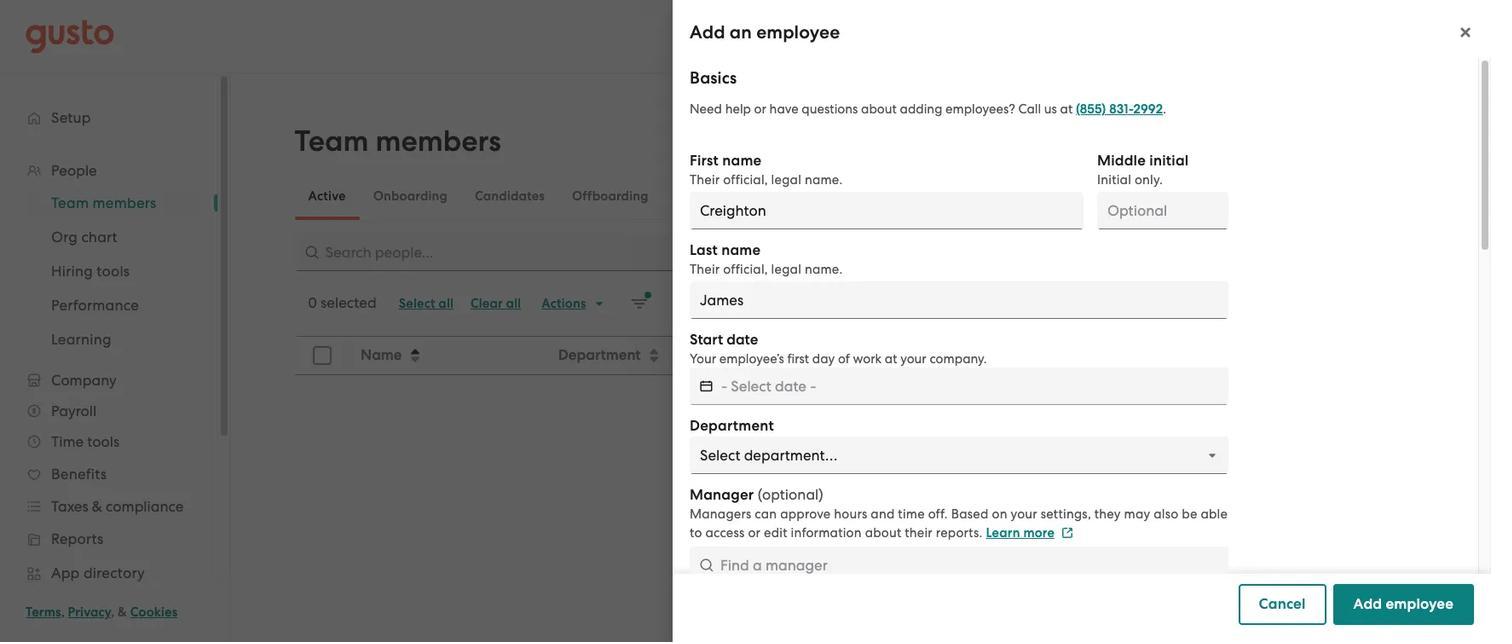 Task type: vqa. For each thing, say whether or not it's contained in the screenshot.
connect
no



Task type: describe. For each thing, give the bounding box(es) containing it.
0 selected
[[308, 294, 377, 311]]

your for can
[[1011, 507, 1038, 522]]

start date your employee's first day of work at your company.
[[690, 331, 987, 367]]

of
[[838, 351, 850, 367]]

reports.
[[936, 525, 983, 541]]

employees?
[[946, 101, 1016, 117]]

onboarding
[[373, 188, 448, 204]]

last
[[690, 241, 718, 259]]

account menu element
[[1163, 0, 1466, 72]]

clear all button
[[462, 290, 530, 317]]

dismissed
[[676, 188, 736, 204]]

more
[[1024, 525, 1055, 541]]

department inside "add a team member drawer" dialog
[[690, 417, 774, 435]]

their for last
[[690, 262, 720, 277]]

access
[[706, 525, 745, 541]]

learn
[[986, 525, 1021, 541]]

also
[[1154, 507, 1179, 522]]

start
[[690, 331, 723, 349]]

approve
[[781, 507, 831, 522]]

cancel
[[1259, 595, 1306, 613]]

selected
[[321, 294, 377, 311]]

basics
[[690, 68, 737, 88]]

learn more
[[986, 525, 1055, 541]]

candidates button
[[461, 176, 559, 217]]

learn more link
[[986, 525, 1074, 541]]

can
[[755, 507, 777, 522]]

(855) 831-2992 link
[[1076, 101, 1164, 117]]

831-
[[1110, 101, 1134, 117]]

people
[[846, 531, 893, 548]]

be
[[1182, 507, 1198, 522]]

clear all
[[471, 296, 521, 311]]

Start date field
[[721, 368, 1229, 405]]

all for clear all
[[506, 296, 521, 311]]

first name their official, legal name.
[[690, 152, 843, 188]]

offboarding button
[[559, 176, 662, 217]]

0 selected status
[[308, 294, 377, 311]]

dismissed button
[[662, 176, 750, 217]]

Manager field
[[690, 547, 1229, 584]]

select all button
[[390, 290, 462, 317]]

help
[[726, 101, 751, 117]]

name for first name
[[723, 152, 762, 170]]

manager (optional)
[[690, 486, 824, 504]]

based
[[952, 507, 989, 522]]

select all
[[399, 296, 454, 311]]

about inside managers can approve hours and time off. based on your settings, they may also be able to access or edit information about their reports.
[[865, 525, 902, 541]]

last name their official, legal name.
[[690, 241, 843, 277]]

managers can approve hours and time off. based on your settings, they may also be able to access or edit information about their reports.
[[690, 507, 1228, 541]]

no
[[822, 531, 842, 548]]

add an employee
[[690, 21, 840, 43]]

time
[[898, 507, 925, 522]]

.
[[1164, 101, 1167, 117]]

off.
[[929, 507, 948, 522]]

name button
[[350, 338, 546, 374]]

information
[[791, 525, 862, 541]]

1 , from the left
[[61, 605, 65, 620]]

to
[[690, 525, 702, 541]]

settings,
[[1041, 507, 1092, 522]]

&
[[118, 605, 127, 620]]

candidates
[[475, 188, 545, 204]]

offboarding
[[572, 188, 649, 204]]

add employee
[[1354, 595, 1454, 613]]

need help or have questions about adding employees? call us at (855) 831-2992 .
[[690, 101, 1167, 117]]

privacy link
[[68, 605, 111, 620]]

initial
[[1098, 172, 1132, 188]]

first
[[690, 152, 719, 170]]

(optional)
[[758, 486, 824, 503]]

team
[[295, 124, 369, 159]]

they
[[1095, 507, 1121, 522]]

add a team member drawer dialog
[[673, 0, 1492, 642]]

name
[[360, 346, 402, 364]]

select
[[399, 296, 436, 311]]

0 vertical spatial at
[[1061, 101, 1073, 117]]

0 vertical spatial or
[[755, 101, 767, 117]]

cookies
[[130, 605, 178, 620]]

have
[[770, 101, 799, 117]]

0 vertical spatial employee
[[757, 21, 840, 43]]

home image
[[26, 19, 114, 53]]



Task type: locate. For each thing, give the bounding box(es) containing it.
1 horizontal spatial your
[[1011, 507, 1038, 522]]

middle
[[1098, 152, 1146, 170]]

their up dismissed
[[690, 172, 720, 188]]

2 their from the top
[[690, 262, 720, 277]]

hours
[[834, 507, 868, 522]]

First name field
[[690, 192, 1084, 229]]

1 vertical spatial name.
[[805, 262, 843, 277]]

about down "and"
[[865, 525, 902, 541]]

their inside first name their official, legal name.
[[690, 172, 720, 188]]

name. inside last name their official, legal name.
[[805, 262, 843, 277]]

company.
[[930, 351, 987, 367]]

legal
[[772, 172, 802, 188], [772, 262, 802, 277]]

department inside button
[[558, 346, 641, 364]]

name for last name
[[722, 241, 761, 259]]

1 legal from the top
[[772, 172, 802, 188]]

0 vertical spatial add
[[690, 21, 726, 43]]

team members
[[295, 124, 501, 159]]

your for date
[[901, 351, 927, 367]]

official, for last name
[[723, 262, 768, 277]]

name inside last name their official, legal name.
[[722, 241, 761, 259]]

able
[[1201, 507, 1228, 522]]

0 horizontal spatial employee
[[757, 21, 840, 43]]

active
[[308, 188, 346, 204]]

Middle initial field
[[1098, 192, 1229, 229]]

manager
[[690, 486, 754, 504]]

your
[[901, 351, 927, 367], [1011, 507, 1038, 522]]

add for add an employee
[[690, 21, 726, 43]]

1 vertical spatial about
[[865, 525, 902, 541]]

their inside last name their official, legal name.
[[690, 262, 720, 277]]

0 vertical spatial about
[[862, 101, 897, 117]]

at inside the start date your employee's first day of work at your company.
[[885, 351, 898, 367]]

employee's
[[720, 351, 784, 367]]

1 all from the left
[[439, 296, 454, 311]]

2 official, from the top
[[723, 262, 768, 277]]

2 , from the left
[[111, 605, 115, 620]]

terms link
[[26, 605, 61, 620]]

0 horizontal spatial all
[[439, 296, 454, 311]]

need
[[690, 101, 722, 117]]

1 vertical spatial at
[[885, 351, 898, 367]]

about left adding
[[862, 101, 897, 117]]

your
[[690, 351, 717, 367]]

(855)
[[1076, 101, 1107, 117]]

Search people... field
[[295, 234, 704, 271]]

at right work
[[885, 351, 898, 367]]

official, up date
[[723, 262, 768, 277]]

an
[[730, 21, 752, 43]]

add for add employee
[[1354, 595, 1383, 613]]

work
[[853, 351, 882, 367]]

1 their from the top
[[690, 172, 720, 188]]

members
[[376, 124, 501, 159]]

0 horizontal spatial your
[[901, 351, 927, 367]]

0 horizontal spatial department
[[558, 346, 641, 364]]

name. for first name
[[805, 172, 843, 188]]

0 horizontal spatial add
[[690, 21, 726, 43]]

0 vertical spatial name
[[723, 152, 762, 170]]

1 horizontal spatial add
[[1354, 595, 1383, 613]]

, left "&"
[[111, 605, 115, 620]]

initial
[[1150, 152, 1189, 170]]

legal inside first name their official, legal name.
[[772, 172, 802, 188]]

terms
[[26, 605, 61, 620]]

about
[[862, 101, 897, 117], [865, 525, 902, 541]]

all
[[439, 296, 454, 311], [506, 296, 521, 311]]

adding
[[900, 101, 943, 117]]

1 official, from the top
[[723, 172, 768, 188]]

official, up dismissed
[[723, 172, 768, 188]]

Last name field
[[690, 281, 1229, 319]]

their
[[690, 172, 720, 188], [690, 262, 720, 277]]

add inside button
[[1354, 595, 1383, 613]]

at
[[1061, 101, 1073, 117], [885, 351, 898, 367]]

us
[[1045, 101, 1058, 117]]

1 vertical spatial official,
[[723, 262, 768, 277]]

0 vertical spatial your
[[901, 351, 927, 367]]

edit
[[764, 525, 788, 541]]

name right the first
[[723, 152, 762, 170]]

name. inside first name their official, legal name.
[[805, 172, 843, 188]]

or
[[755, 101, 767, 117], [748, 525, 761, 541]]

first
[[788, 351, 810, 367]]

questions
[[802, 101, 858, 117]]

2 name. from the top
[[805, 262, 843, 277]]

or left the edit
[[748, 525, 761, 541]]

official, inside last name their official, legal name.
[[723, 262, 768, 277]]

0 vertical spatial their
[[690, 172, 720, 188]]

Select all rows on this page checkbox
[[303, 337, 341, 374]]

or right help
[[755, 101, 767, 117]]

team members tab list
[[295, 172, 1415, 220]]

date
[[727, 331, 759, 349]]

calendar outline image
[[700, 378, 713, 395]]

1 horizontal spatial all
[[506, 296, 521, 311]]

0 vertical spatial name.
[[805, 172, 843, 188]]

1 vertical spatial employee
[[1386, 595, 1454, 613]]

name inside first name their official, legal name.
[[723, 152, 762, 170]]

1 vertical spatial their
[[690, 262, 720, 277]]

official, inside first name their official, legal name.
[[723, 172, 768, 188]]

1 horizontal spatial employee
[[1386, 595, 1454, 613]]

privacy
[[68, 605, 111, 620]]

0 vertical spatial legal
[[772, 172, 802, 188]]

their for first
[[690, 172, 720, 188]]

0 vertical spatial department
[[558, 346, 641, 364]]

0
[[308, 294, 317, 311]]

name right last
[[722, 241, 761, 259]]

their
[[905, 525, 933, 541]]

their down last
[[690, 262, 720, 277]]

found
[[896, 531, 936, 548]]

employee
[[757, 21, 840, 43], [1386, 595, 1454, 613]]

or inside managers can approve hours and time off. based on your settings, they may also be able to access or edit information about their reports.
[[748, 525, 761, 541]]

add employee button
[[1334, 584, 1475, 625]]

middle initial initial only.
[[1098, 152, 1189, 188]]

active button
[[295, 176, 360, 217]]

employee inside button
[[1386, 595, 1454, 613]]

official, for first name
[[723, 172, 768, 188]]

day
[[813, 351, 835, 367]]

your inside the start date your employee's first day of work at your company.
[[901, 351, 927, 367]]

cancel button
[[1239, 584, 1327, 625]]

1 vertical spatial add
[[1354, 595, 1383, 613]]

on
[[992, 507, 1008, 522]]

your left company.
[[901, 351, 927, 367]]

0 vertical spatial official,
[[723, 172, 768, 188]]

terms , privacy , & cookies
[[26, 605, 178, 620]]

1 vertical spatial department
[[690, 417, 774, 435]]

1 vertical spatial name
[[722, 241, 761, 259]]

clear
[[471, 296, 503, 311]]

and
[[871, 507, 895, 522]]

0 horizontal spatial ,
[[61, 605, 65, 620]]

legal for first name
[[772, 172, 802, 188]]

, left privacy
[[61, 605, 65, 620]]

2 legal from the top
[[772, 262, 802, 277]]

new notifications image
[[631, 295, 648, 312], [631, 295, 648, 312]]

all for select all
[[439, 296, 454, 311]]

no people found
[[822, 531, 936, 548]]

all inside button
[[506, 296, 521, 311]]

all right select
[[439, 296, 454, 311]]

1 vertical spatial or
[[748, 525, 761, 541]]

1 vertical spatial your
[[1011, 507, 1038, 522]]

2992
[[1134, 101, 1164, 117]]

your up learn more
[[1011, 507, 1038, 522]]

name. up first name field
[[805, 172, 843, 188]]

0 horizontal spatial at
[[885, 351, 898, 367]]

1 name. from the top
[[805, 172, 843, 188]]

,
[[61, 605, 65, 620], [111, 605, 115, 620]]

your inside managers can approve hours and time off. based on your settings, they may also be able to access or edit information about their reports.
[[1011, 507, 1038, 522]]

name
[[723, 152, 762, 170], [722, 241, 761, 259]]

name. down the team members tab list
[[805, 262, 843, 277]]

department button
[[548, 338, 841, 374]]

1 vertical spatial legal
[[772, 262, 802, 277]]

all right clear
[[506, 296, 521, 311]]

at right us at the top of page
[[1061, 101, 1073, 117]]

1 horizontal spatial department
[[690, 417, 774, 435]]

legal inside last name their official, legal name.
[[772, 262, 802, 277]]

all inside button
[[439, 296, 454, 311]]

2 all from the left
[[506, 296, 521, 311]]

onboarding button
[[360, 176, 461, 217]]

only.
[[1135, 172, 1163, 188]]

name. for last name
[[805, 262, 843, 277]]

managers
[[690, 507, 752, 522]]

call
[[1019, 101, 1042, 117]]

1 horizontal spatial ,
[[111, 605, 115, 620]]

add
[[690, 21, 726, 43], [1354, 595, 1383, 613]]

department
[[558, 346, 641, 364], [690, 417, 774, 435]]

1 horizontal spatial at
[[1061, 101, 1073, 117]]

name.
[[805, 172, 843, 188], [805, 262, 843, 277]]

cookies button
[[130, 602, 178, 623]]

opens in a new tab image
[[1062, 527, 1074, 539]]

legal for last name
[[772, 262, 802, 277]]



